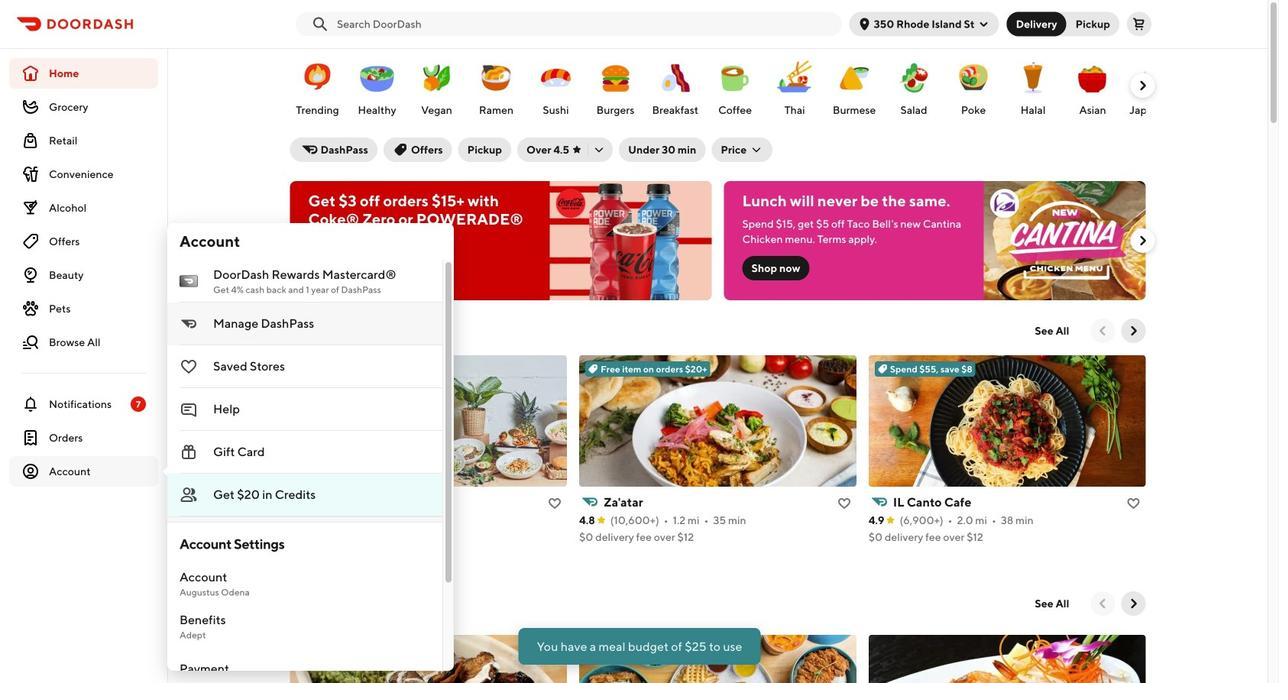 Task type: describe. For each thing, give the bounding box(es) containing it.
0 items, open order cart image
[[1134, 18, 1146, 30]]

Store search: begin typing to search for stores available on DoorDash text field
[[337, 16, 833, 32]]

previous button of carousel image
[[1096, 596, 1111, 612]]

next button of carousel image for previous button of carousel icon
[[1126, 596, 1142, 612]]

next button of carousel image
[[1136, 78, 1151, 93]]



Task type: vqa. For each thing, say whether or not it's contained in the screenshot.
top previous button of carousel image
yes



Task type: locate. For each thing, give the bounding box(es) containing it.
0 vertical spatial next button of carousel image
[[1136, 233, 1151, 248]]

previous button of carousel image
[[1096, 323, 1111, 339]]

next button of carousel image for previous button of carousel image
[[1126, 323, 1142, 339]]

2 vertical spatial next button of carousel image
[[1126, 596, 1142, 612]]

None button
[[1007, 12, 1067, 36], [1058, 12, 1120, 36], [1007, 12, 1067, 36], [1058, 12, 1120, 36]]

next button of carousel image
[[1136, 233, 1151, 248], [1126, 323, 1142, 339], [1126, 596, 1142, 612]]

1 vertical spatial next button of carousel image
[[1126, 323, 1142, 339]]

toggle order method (delivery or pickup) option group
[[1007, 12, 1120, 36]]



